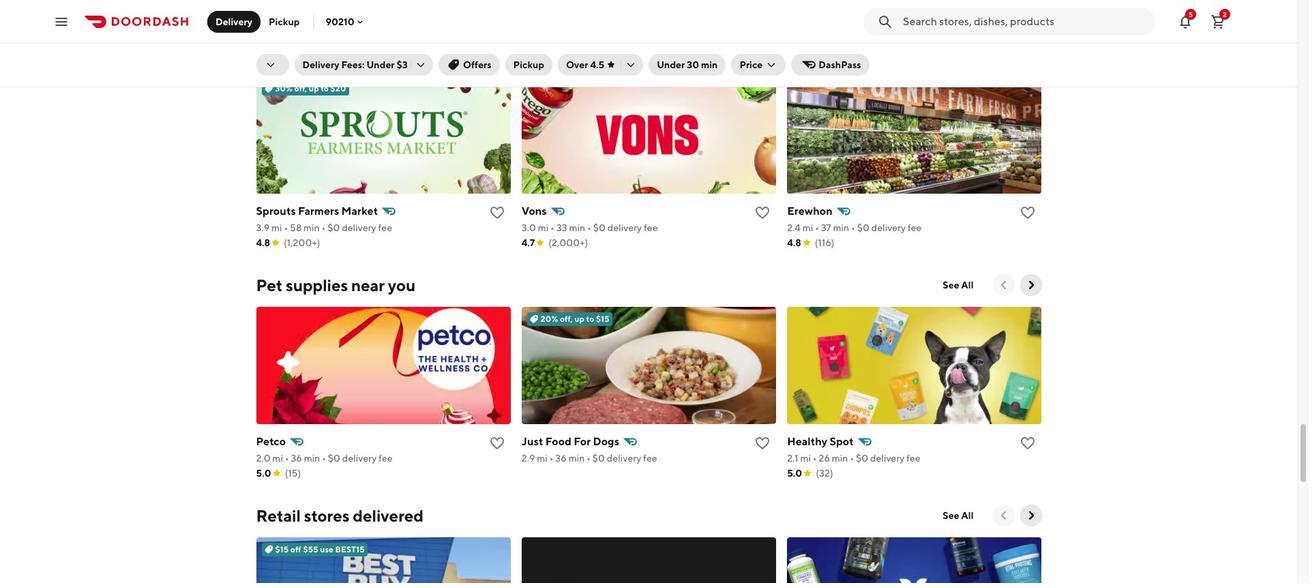 Task type: locate. For each thing, give the bounding box(es) containing it.
1 horizontal spatial under
[[657, 59, 685, 70]]

mi for erewhon
[[803, 222, 813, 233]]

delivery for healthy spot
[[870, 453, 905, 464]]

0 vertical spatial see
[[943, 280, 959, 291]]

$​0 for sprouts farmers market
[[328, 222, 340, 233]]

fee for just food for dogs
[[643, 453, 657, 464]]

1 vertical spatial pickup button
[[505, 54, 553, 76]]

5.0 down '2.0'
[[256, 468, 271, 479]]

2 all from the top
[[961, 510, 974, 521]]

mi right 2.1
[[800, 453, 811, 464]]

2.9 mi • 36 min • $​0 delivery fee
[[522, 453, 657, 464]]

4.8
[[256, 7, 270, 18], [256, 237, 270, 248], [787, 237, 801, 248]]

fee
[[378, 222, 392, 233], [644, 222, 658, 233], [908, 222, 922, 233], [379, 453, 393, 464], [643, 453, 657, 464], [907, 453, 921, 464]]

click to add this store to your saved list image for healthy spot
[[1020, 435, 1036, 452]]

26
[[819, 453, 830, 464]]

3.9 mi • 58 min • $​0 delivery fee
[[256, 222, 392, 233]]

see all link
[[935, 274, 982, 296], [935, 505, 982, 527]]

3 items, open order cart image
[[1210, 13, 1226, 30]]

mi right 2.9
[[537, 453, 548, 464]]

2 under from the left
[[657, 59, 685, 70]]

min
[[701, 59, 718, 70], [304, 222, 320, 233], [569, 222, 585, 233], [833, 222, 849, 233], [304, 453, 320, 464], [569, 453, 585, 464], [832, 453, 848, 464]]

off,
[[294, 83, 307, 93]]

36
[[291, 453, 302, 464], [555, 453, 567, 464]]

next button of carousel image
[[1024, 278, 1038, 292]]

0 vertical spatial pickup
[[269, 16, 300, 27]]

2 see all from the top
[[943, 510, 974, 521]]

• left 33
[[550, 222, 555, 233]]

mi
[[271, 222, 282, 233], [538, 222, 549, 233], [803, 222, 813, 233], [272, 453, 283, 464], [537, 453, 548, 464], [800, 453, 811, 464]]

min right 26
[[832, 453, 848, 464]]

click to add this store to your saved list image
[[489, 205, 505, 221], [1020, 205, 1036, 221], [489, 435, 505, 452], [754, 435, 771, 452], [1020, 435, 1036, 452]]

1 horizontal spatial pickup button
[[505, 54, 553, 76]]

1 under from the left
[[367, 59, 395, 70]]

mi right the 3.0
[[538, 222, 549, 233]]

click to add this store to your saved list image for just food for dogs
[[754, 435, 771, 452]]

2.4
[[787, 222, 801, 233]]

0 vertical spatial delivery
[[216, 16, 252, 27]]

pickup up grocery
[[269, 16, 300, 27]]

4.8 down 2.4
[[787, 237, 801, 248]]

2 36 from the left
[[555, 453, 567, 464]]

$​0 down the dogs
[[593, 453, 605, 464]]

over 4.5 button
[[558, 54, 643, 76]]

mi right '2.0'
[[272, 453, 283, 464]]

$​0
[[328, 222, 340, 233], [593, 222, 606, 233], [857, 222, 870, 233], [328, 453, 340, 464], [593, 453, 605, 464], [856, 453, 868, 464]]

0 horizontal spatial pickup
[[269, 16, 300, 27]]

mi for petco
[[272, 453, 283, 464]]

delivery for petco
[[342, 453, 377, 464]]

1 see from the top
[[943, 280, 959, 291]]

mi for sprouts farmers market
[[271, 222, 282, 233]]

previous button of carousel image
[[997, 278, 1010, 292], [997, 509, 1010, 522]]

off
[[290, 544, 301, 555]]

1 vertical spatial see all
[[943, 510, 974, 521]]

2
[[1223, 10, 1227, 18]]

see
[[943, 280, 959, 291], [943, 510, 959, 521]]

1 36 from the left
[[291, 453, 302, 464]]

36 up (15)
[[291, 453, 302, 464]]

to
[[321, 83, 329, 93]]

min inside button
[[701, 59, 718, 70]]

over 4.5
[[566, 59, 604, 70]]

$​0 for erewhon
[[857, 222, 870, 233]]

2 see all link from the top
[[935, 505, 982, 527]]

$​0 right 26
[[856, 453, 868, 464]]

delivery right 26
[[870, 453, 905, 464]]

$​0 down farmers on the top
[[328, 222, 340, 233]]

30%
[[275, 83, 293, 93]]

under
[[367, 59, 395, 70], [657, 59, 685, 70]]

delivery right 33
[[608, 222, 642, 233]]

1 vertical spatial pickup
[[513, 59, 544, 70]]

• left 26
[[813, 453, 817, 464]]

all
[[961, 280, 974, 291], [961, 510, 974, 521]]

see for pet supplies near you
[[943, 280, 959, 291]]

retail stores delivered
[[256, 506, 424, 525]]

retail stores delivered link
[[256, 505, 424, 527]]

Store search: begin typing to search for stores available on DoorDash text field
[[903, 14, 1147, 29]]

pickup button up grocery
[[261, 11, 308, 32]]

• down food at the left of page
[[549, 453, 554, 464]]

• down for
[[587, 453, 591, 464]]

1 5.0 from the left
[[256, 468, 271, 479]]

0 vertical spatial previous button of carousel image
[[997, 278, 1010, 292]]

1 see all from the top
[[943, 280, 974, 291]]

0 vertical spatial see all
[[943, 280, 974, 291]]

2 previous button of carousel image from the top
[[997, 509, 1010, 522]]

4.8 down 3.9
[[256, 237, 270, 248]]

healthy
[[787, 435, 827, 448]]

delivery inside button
[[216, 16, 252, 27]]

$​0 up "retail stores delivered" link
[[328, 453, 340, 464]]

dashpass button
[[791, 54, 869, 76]]

1 horizontal spatial delivery
[[302, 59, 339, 70]]

delivery for erewhon
[[871, 222, 906, 233]]

0 horizontal spatial delivery
[[216, 16, 252, 27]]

under left $3
[[367, 59, 395, 70]]

delivery right 37
[[871, 222, 906, 233]]

near
[[351, 276, 385, 295]]

previous button of carousel image left next button of carousel image
[[997, 278, 1010, 292]]

delivery for delivery
[[216, 16, 252, 27]]

1 vertical spatial delivery
[[302, 59, 339, 70]]

delivery
[[216, 16, 252, 27], [302, 59, 339, 70]]

delivery fees: under $3
[[302, 59, 408, 70]]

fee for healthy spot
[[907, 453, 921, 464]]

food
[[545, 435, 572, 448]]

(15)
[[285, 468, 301, 479]]

0 vertical spatial all
[[961, 280, 974, 291]]

delivery
[[342, 222, 376, 233], [608, 222, 642, 233], [871, 222, 906, 233], [342, 453, 377, 464], [607, 453, 641, 464], [870, 453, 905, 464]]

delivery down the dogs
[[607, 453, 641, 464]]

0 horizontal spatial 5.0
[[256, 468, 271, 479]]

all left next button of carousel icon on the right
[[961, 510, 974, 521]]

0 horizontal spatial 36
[[291, 453, 302, 464]]

fee for vons
[[644, 222, 658, 233]]

$​0 right 37
[[857, 222, 870, 233]]

1 vertical spatial all
[[961, 510, 974, 521]]

37
[[821, 222, 831, 233]]

previous button of carousel image left next button of carousel icon on the right
[[997, 509, 1010, 522]]

0 vertical spatial see all link
[[935, 274, 982, 296]]

mi right 2.4
[[803, 222, 813, 233]]

see all for retail stores delivered
[[943, 510, 974, 521]]

5.0
[[256, 468, 271, 479], [787, 468, 802, 479]]

3.0 mi • 33 min • $​0 delivery fee
[[522, 222, 658, 233]]

min right 37
[[833, 222, 849, 233]]

offers button
[[438, 54, 500, 76]]

all for pet supplies near you
[[961, 280, 974, 291]]

notification bell image
[[1177, 13, 1194, 30]]

min right '2.0'
[[304, 453, 320, 464]]

min down for
[[569, 453, 585, 464]]

2.1
[[787, 453, 798, 464]]

2 5.0 from the left
[[787, 468, 802, 479]]

pickup button
[[261, 11, 308, 32], [505, 54, 553, 76]]

$15
[[275, 544, 289, 555]]

1 horizontal spatial 5.0
[[787, 468, 802, 479]]

delivery down market
[[342, 222, 376, 233]]

1 see all link from the top
[[935, 274, 982, 296]]

under left 30
[[657, 59, 685, 70]]

all left next button of carousel image
[[961, 280, 974, 291]]

$​0 right 33
[[593, 222, 606, 233]]

1 horizontal spatial 36
[[555, 453, 567, 464]]

(32)
[[816, 468, 833, 479]]

1 vertical spatial previous button of carousel image
[[997, 509, 1010, 522]]

dogs
[[593, 435, 619, 448]]

•
[[284, 222, 288, 233], [322, 222, 326, 233], [550, 222, 555, 233], [587, 222, 591, 233], [815, 222, 819, 233], [851, 222, 855, 233], [285, 453, 289, 464], [322, 453, 326, 464], [549, 453, 554, 464], [587, 453, 591, 464], [813, 453, 817, 464], [850, 453, 854, 464]]

click to add this store to your saved list image
[[754, 205, 771, 221]]

vons
[[522, 205, 547, 218]]

0 horizontal spatial pickup button
[[261, 11, 308, 32]]

pickup
[[269, 16, 300, 27], [513, 59, 544, 70]]

0 horizontal spatial under
[[367, 59, 395, 70]]

36 for just food for dogs
[[555, 453, 567, 464]]

4.8 for erewhon
[[787, 237, 801, 248]]

mi for vons
[[538, 222, 549, 233]]

1 vertical spatial see
[[943, 510, 959, 521]]

0 vertical spatial pickup button
[[261, 11, 308, 32]]

min for healthy spot
[[832, 453, 848, 464]]

click to add this store to your saved list image for petco
[[489, 435, 505, 452]]

just
[[522, 435, 543, 448]]

• down farmers on the top
[[322, 222, 326, 233]]

delivery for delivery fees: under $3
[[302, 59, 339, 70]]

2.0
[[256, 453, 270, 464]]

1 previous button of carousel image from the top
[[997, 278, 1010, 292]]

see all
[[943, 280, 974, 291], [943, 510, 974, 521]]

min right 33
[[569, 222, 585, 233]]

fee for erewhon
[[908, 222, 922, 233]]

1 horizontal spatial pickup
[[513, 59, 544, 70]]

under 30 min button
[[649, 54, 726, 76]]

delivery up "retail stores delivered" link
[[342, 453, 377, 464]]

sprouts
[[256, 205, 296, 218]]

1 vertical spatial see all link
[[935, 505, 982, 527]]

mi right 3.9
[[271, 222, 282, 233]]

min right 58
[[304, 222, 320, 233]]

min right 30
[[701, 59, 718, 70]]

58
[[290, 222, 302, 233]]

grocery
[[256, 45, 317, 64]]

1 all from the top
[[961, 280, 974, 291]]

pickup button left over
[[505, 54, 553, 76]]

min for petco
[[304, 453, 320, 464]]

price button
[[731, 54, 786, 76]]

3.0
[[522, 222, 536, 233]]

open menu image
[[53, 13, 70, 30]]

36 down food at the left of page
[[555, 453, 567, 464]]

see all for pet supplies near you
[[943, 280, 974, 291]]

2 see from the top
[[943, 510, 959, 521]]

5.0 down 2.1
[[787, 468, 802, 479]]

fees:
[[341, 59, 365, 70]]

• left 58
[[284, 222, 288, 233]]

delivery button
[[207, 11, 261, 32]]

pickup left over
[[513, 59, 544, 70]]



Task type: describe. For each thing, give the bounding box(es) containing it.
petco
[[256, 435, 286, 448]]

grocery link
[[256, 44, 317, 65]]

delivered
[[353, 506, 424, 525]]

sprouts farmers market
[[256, 205, 378, 218]]

• right 37
[[851, 222, 855, 233]]

33
[[556, 222, 567, 233]]

previous button of carousel image for pet supplies near you
[[997, 278, 1010, 292]]

min for erewhon
[[833, 222, 849, 233]]

farmers
[[298, 205, 339, 218]]

5
[[1189, 10, 1193, 18]]

for
[[574, 435, 591, 448]]

pet
[[256, 276, 283, 295]]

(116)
[[815, 237, 835, 248]]

healthy spot
[[787, 435, 854, 448]]

4.8 for sprouts farmers market
[[256, 237, 270, 248]]

2.9
[[522, 453, 535, 464]]

see for retail stores delivered
[[943, 510, 959, 521]]

market
[[341, 205, 378, 218]]

$​0 for vons
[[593, 222, 606, 233]]

spot
[[830, 435, 854, 448]]

30% off, up to $20
[[275, 83, 346, 93]]

delivery for sprouts farmers market
[[342, 222, 376, 233]]

mi for just food for dogs
[[537, 453, 548, 464]]

$3
[[397, 59, 408, 70]]

• up stores
[[322, 453, 326, 464]]

4.8 left (1,000+)
[[256, 7, 270, 18]]

4.5
[[590, 59, 604, 70]]

5.0 for petco
[[256, 468, 271, 479]]

best15
[[335, 544, 365, 555]]

2.4 mi • 37 min • $​0 delivery fee
[[787, 222, 922, 233]]

min for just food for dogs
[[569, 453, 585, 464]]

all for retail stores delivered
[[961, 510, 974, 521]]

supplies
[[286, 276, 348, 295]]

2.0 mi • 36 min • $​0 delivery fee
[[256, 453, 393, 464]]

pickup for bottom the pickup button
[[513, 59, 544, 70]]

dashpass
[[819, 59, 861, 70]]

4.7
[[522, 237, 535, 248]]

just food for dogs
[[522, 435, 619, 448]]

pet supplies near you link
[[256, 274, 416, 296]]

over
[[566, 59, 588, 70]]

$​0 for healthy spot
[[856, 453, 868, 464]]

(1,000+)
[[284, 7, 322, 18]]

30
[[687, 59, 699, 70]]

2 button
[[1205, 8, 1232, 35]]

price
[[740, 59, 763, 70]]

delivery for just food for dogs
[[607, 453, 641, 464]]

2.1 mi • 26 min • $​0 delivery fee
[[787, 453, 921, 464]]

click to add this store to your saved list image for erewhon
[[1020, 205, 1036, 221]]

$​0 for just food for dogs
[[593, 453, 605, 464]]

you
[[388, 276, 416, 295]]

up
[[309, 83, 319, 93]]

$55
[[303, 544, 318, 555]]

min for vons
[[569, 222, 585, 233]]

stores
[[304, 506, 350, 525]]

(2,000+)
[[549, 237, 588, 248]]

click to add this store to your saved list image for sprouts farmers market
[[489, 205, 505, 221]]

36 for petco
[[291, 453, 302, 464]]

90210
[[326, 16, 354, 27]]

• left 37
[[815, 222, 819, 233]]

3.9
[[256, 222, 270, 233]]

$​0 for petco
[[328, 453, 340, 464]]

(1,200+)
[[284, 237, 320, 248]]

$20
[[331, 83, 346, 93]]

erewhon
[[787, 205, 833, 218]]

previous button of carousel image for retail stores delivered
[[997, 509, 1010, 522]]

mi for healthy spot
[[800, 453, 811, 464]]

min for sprouts farmers market
[[304, 222, 320, 233]]

use
[[320, 544, 334, 555]]

see all link for retail stores delivered
[[935, 505, 982, 527]]

offers
[[463, 59, 492, 70]]

5.0 for healthy spot
[[787, 468, 802, 479]]

under 30 min
[[657, 59, 718, 70]]

delivery for vons
[[608, 222, 642, 233]]

fee for petco
[[379, 453, 393, 464]]

next button of carousel image
[[1024, 509, 1038, 522]]

fee for sprouts farmers market
[[378, 222, 392, 233]]

• down 'spot'
[[850, 453, 854, 464]]

retail
[[256, 506, 301, 525]]

see all link for pet supplies near you
[[935, 274, 982, 296]]

under inside button
[[657, 59, 685, 70]]

• up (15)
[[285, 453, 289, 464]]

• up (2,000+)
[[587, 222, 591, 233]]

pickup for topmost the pickup button
[[269, 16, 300, 27]]

90210 button
[[326, 16, 365, 27]]

pet supplies near you
[[256, 276, 416, 295]]

$15 off $55 use best15
[[275, 544, 365, 555]]



Task type: vqa. For each thing, say whether or not it's contained in the screenshot.
(Up
no



